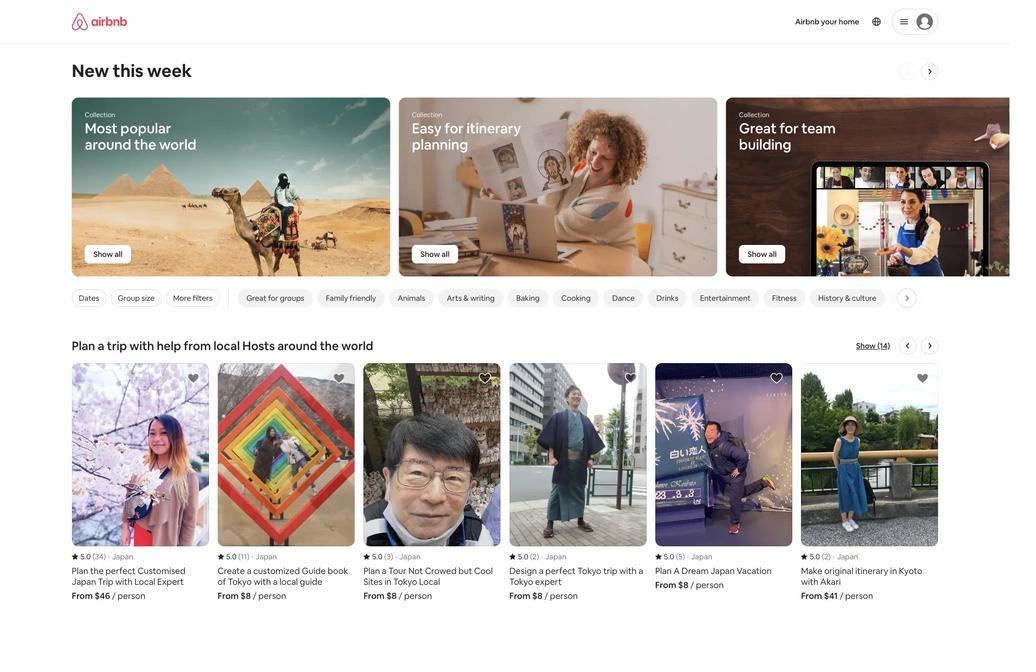 Task type: describe. For each thing, give the bounding box(es) containing it.
history & culture button
[[810, 289, 886, 307]]

3
[[387, 552, 391, 561]]

popular
[[120, 119, 171, 137]]

great for groups
[[246, 293, 304, 303]]

2 for $41
[[825, 552, 829, 561]]

arts & writing button
[[438, 289, 503, 307]]

filters
[[193, 293, 213, 303]]

family friendly element
[[326, 293, 376, 303]]

( for the plan a tour not crowed but cool sites in tokyo local group on the left
[[384, 552, 387, 561]]

drinks
[[657, 293, 679, 303]]

show (14)
[[857, 341, 891, 351]]

family friendly button
[[317, 289, 385, 307]]

entertainment
[[700, 293, 751, 303]]

dance element
[[612, 293, 635, 303]]

5.0 ( 11 )
[[226, 552, 250, 561]]

rating 5.0 out of 5; 11 reviews image
[[218, 552, 250, 561]]

japan for rating 5.0 out of 5; 34 reviews image on the left
[[112, 552, 133, 561]]

person for rating 5.0 out of 5; 2 reviews image in make original itinerary in kyoto with akari group
[[846, 590, 874, 601]]

from $8 / person for 5.0 ( 2 )
[[510, 590, 578, 601]]

family
[[326, 293, 348, 303]]

· japan for "rating 5.0 out of 5; 5 reviews" image at right
[[688, 552, 713, 561]]

friendly
[[350, 293, 376, 303]]

from $8 / person for 5.0 ( 5 )
[[656, 579, 724, 590]]

5.0 for plan a dream japan vacation group
[[664, 552, 675, 561]]

all for the
[[115, 249, 122, 259]]

airbnb your home link
[[789, 10, 866, 33]]

groups
[[280, 293, 304, 303]]

drinks button
[[648, 289, 687, 307]]

group size button
[[111, 289, 162, 307]]

from for plan the perfect customised japan trip with local expert group at the bottom left of page
[[72, 590, 93, 601]]

show all link for easy for itinerary planning
[[412, 245, 459, 263]]

animals button
[[389, 289, 434, 307]]

a
[[98, 338, 104, 353]]

5.0 for make original itinerary in kyoto with akari group on the bottom right
[[810, 552, 821, 561]]

$8 for 11
[[241, 590, 251, 601]]

plan a dream japan vacation group
[[656, 363, 793, 590]]

around inside collection most popular around the world
[[85, 136, 131, 154]]

/ for rating 5.0 out of 5; 3 reviews image
[[399, 590, 403, 601]]

team
[[802, 119, 836, 137]]

from for the create a customized guide book of tokyo with a local guide group
[[218, 590, 239, 601]]

· japan for the rating 5.0 out of 5; 11 reviews image
[[252, 552, 277, 561]]

/ inside design a perfect tokyo trip with a tokyo expert group
[[545, 590, 549, 601]]

show left '(14)'
[[857, 341, 876, 351]]

· for rating 5.0 out of 5; 2 reviews image in make original itinerary in kyoto with akari group
[[834, 552, 835, 561]]

· japan for rating 5.0 out of 5; 34 reviews image on the left
[[108, 552, 133, 561]]

baking
[[516, 293, 540, 303]]

from for make original itinerary in kyoto with akari group on the bottom right
[[802, 590, 823, 601]]

collection great for team building
[[740, 111, 836, 154]]

airbnb
[[796, 17, 820, 27]]

size
[[142, 293, 155, 303]]

rating 5.0 out of 5; 2 reviews image for $41
[[802, 552, 832, 561]]

5.0 ( 34 )
[[80, 552, 106, 561]]

great inside great for groups button
[[246, 293, 266, 303]]

arts & writing element
[[447, 293, 495, 303]]

japan for the rating 5.0 out of 5; 11 reviews image
[[256, 552, 277, 561]]

dance
[[612, 293, 635, 303]]

dance button
[[604, 289, 644, 307]]

save this experience image for 5.0 ( 2 )
[[917, 372, 930, 385]]

· for "rating 5.0 out of 5; 5 reviews" image at right
[[688, 552, 689, 561]]

make original itinerary in kyoto with akari group
[[802, 363, 939, 601]]

for for planning
[[445, 119, 464, 137]]

all for building
[[769, 249, 777, 259]]

animals
[[398, 293, 425, 303]]

collection for easy
[[412, 111, 443, 119]]

with
[[130, 338, 154, 353]]

( for plan a dream japan vacation group
[[676, 552, 679, 561]]

fitness button
[[764, 289, 806, 307]]

from $8 / person for 5.0 ( 11 )
[[218, 590, 286, 601]]

profile element
[[600, 0, 939, 43]]

animals element
[[398, 293, 425, 303]]

from for the plan a tour not crowed but cool sites in tokyo local group on the left
[[364, 590, 385, 601]]

collection for great
[[740, 111, 770, 119]]

person for rating 5.0 out of 5; 3 reviews image
[[405, 590, 432, 601]]

great inside collection great for team building
[[740, 119, 777, 137]]

( for plan the perfect customised japan trip with local expert group at the bottom left of page
[[93, 552, 95, 561]]

japan inside make original itinerary in kyoto with akari group
[[838, 552, 859, 561]]

local
[[214, 338, 240, 353]]

1 horizontal spatial world
[[342, 338, 374, 353]]

· japan for rating 5.0 out of 5; 2 reviews image associated with $8
[[542, 552, 567, 561]]

your
[[822, 17, 838, 27]]

arts
[[447, 293, 462, 303]]

rating 5.0 out of 5; 34 reviews image
[[72, 552, 106, 561]]

easy
[[412, 119, 442, 137]]

help
[[157, 338, 181, 353]]

& for arts
[[464, 293, 469, 303]]

drinks element
[[657, 293, 679, 303]]

5
[[679, 552, 683, 561]]

history & culture element
[[819, 293, 877, 303]]

$8 for 3
[[387, 590, 397, 601]]

show all for easy for itinerary planning
[[421, 249, 450, 259]]

magic button
[[890, 289, 928, 307]]

) for "rating 5.0 out of 5; 5 reviews" image at right
[[683, 552, 686, 561]]

save this experience image for from $8 / person
[[625, 372, 638, 385]]

baking element
[[516, 293, 540, 303]]

/ for rating 5.0 out of 5; 34 reviews image on the left
[[112, 590, 116, 601]]

arts & writing
[[447, 293, 495, 303]]

plan a trip with help from local hosts around the world
[[72, 338, 374, 353]]



Task type: locate. For each thing, give the bounding box(es) containing it.
& right "arts"
[[464, 293, 469, 303]]

) inside design a perfect tokyo trip with a tokyo expert group
[[537, 552, 540, 561]]

) for rating 5.0 out of 5; 34 reviews image on the left
[[104, 552, 106, 561]]

2 for $8
[[533, 552, 537, 561]]

hosts
[[243, 338, 275, 353]]

1 horizontal spatial show all
[[421, 249, 450, 259]]

5 5.0 from the left
[[664, 552, 675, 561]]

for
[[445, 119, 464, 137], [780, 119, 799, 137], [268, 293, 278, 303]]

4 5.0 from the left
[[518, 552, 529, 561]]

show all link up dates
[[85, 245, 131, 263]]

collection inside collection great for team building
[[740, 111, 770, 119]]

save this experience image for 5.0 ( 3 )
[[479, 372, 492, 385]]

this week
[[113, 59, 192, 82]]

· japan inside design a perfect tokyo trip with a tokyo expert group
[[542, 552, 567, 561]]

world
[[159, 136, 196, 154], [342, 338, 374, 353]]

save this experience image inside plan the perfect customised japan trip with local expert group
[[187, 372, 200, 385]]

/ inside plan the perfect customised japan trip with local expert group
[[112, 590, 116, 601]]

show up "dates" dropdown button
[[94, 249, 113, 259]]

· inside make original itinerary in kyoto with akari group
[[834, 552, 835, 561]]

collection up easy
[[412, 111, 443, 119]]

1 5.0 from the left
[[80, 552, 91, 561]]

( inside the create a customized guide book of tokyo with a local guide group
[[239, 552, 241, 561]]

person
[[696, 579, 724, 590], [118, 590, 145, 601], [259, 590, 286, 601], [405, 590, 432, 601], [550, 590, 578, 601], [846, 590, 874, 601]]

/ for "rating 5.0 out of 5; 5 reviews" image at right
[[691, 579, 695, 590]]

$46
[[95, 590, 110, 601]]

/ inside the create a customized guide book of tokyo with a local guide group
[[253, 590, 257, 601]]

( inside design a perfect tokyo trip with a tokyo expert group
[[530, 552, 533, 561]]

world inside collection most popular around the world
[[159, 136, 196, 154]]

1 horizontal spatial 5.0 ( 2 )
[[810, 552, 832, 561]]

) inside plan the perfect customised japan trip with local expert group
[[104, 552, 106, 561]]

(
[[93, 552, 95, 561], [239, 552, 241, 561], [384, 552, 387, 561], [530, 552, 533, 561], [676, 552, 679, 561], [822, 552, 825, 561]]

save this experience image for from $46 / person
[[187, 372, 200, 385]]

person for rating 5.0 out of 5; 34 reviews image on the left
[[118, 590, 145, 601]]

( for make original itinerary in kyoto with akari group on the bottom right
[[822, 552, 825, 561]]

great for groups element
[[246, 293, 304, 303]]

from inside design a perfect tokyo trip with a tokyo expert group
[[510, 590, 531, 601]]

1 vertical spatial around
[[278, 338, 318, 353]]

3 ( from the left
[[384, 552, 387, 561]]

cooking
[[561, 293, 591, 303]]

2 · japan from the left
[[252, 552, 277, 561]]

· japan
[[108, 552, 133, 561], [252, 552, 277, 561], [396, 552, 421, 561], [542, 552, 567, 561], [688, 552, 713, 561], [834, 552, 859, 561]]

) inside the plan a tour not crowed but cool sites in tokyo local group
[[391, 552, 394, 561]]

)
[[104, 552, 106, 561], [247, 552, 250, 561], [391, 552, 394, 561], [537, 552, 540, 561], [683, 552, 686, 561], [829, 552, 832, 561]]

5.0 inside the plan a tour not crowed but cool sites in tokyo local group
[[372, 552, 383, 561]]

show for easy for itinerary planning
[[421, 249, 440, 259]]

1 all from the left
[[115, 249, 122, 259]]

1 show all from the left
[[94, 249, 122, 259]]

2 show all from the left
[[421, 249, 450, 259]]

the right most
[[134, 136, 156, 154]]

person inside make original itinerary in kyoto with akari group
[[846, 590, 874, 601]]

3 ) from the left
[[391, 552, 394, 561]]

group
[[118, 293, 140, 303]]

& for history
[[846, 293, 851, 303]]

$8 inside plan a dream japan vacation group
[[679, 579, 689, 590]]

· japan inside plan a dream japan vacation group
[[688, 552, 713, 561]]

fitness element
[[773, 293, 797, 303]]

3 save this experience image from the left
[[771, 372, 784, 385]]

show all link for great for team building
[[740, 245, 786, 263]]

family friendly
[[326, 293, 376, 303]]

3 all from the left
[[769, 249, 777, 259]]

show up the fitness button
[[748, 249, 768, 259]]

collection inside collection easy for itinerary planning
[[412, 111, 443, 119]]

· japan inside make original itinerary in kyoto with akari group
[[834, 552, 859, 561]]

3 show all link from the left
[[740, 245, 786, 263]]

· inside plan the perfect customised japan trip with local expert group
[[108, 552, 110, 561]]

( for the create a customized guide book of tokyo with a local guide group
[[239, 552, 241, 561]]

( for design a perfect tokyo trip with a tokyo expert group
[[530, 552, 533, 561]]

5.0 for the plan a tour not crowed but cool sites in tokyo local group on the left
[[372, 552, 383, 561]]

from $8 / person inside design a perfect tokyo trip with a tokyo expert group
[[510, 590, 578, 601]]

1 save this experience image from the left
[[187, 372, 200, 385]]

2 horizontal spatial for
[[780, 119, 799, 137]]

5.0 ( 2 ) for $8
[[518, 552, 540, 561]]

2 5.0 ( 2 ) from the left
[[810, 552, 832, 561]]

2 & from the left
[[846, 293, 851, 303]]

entertainment button
[[692, 289, 760, 307]]

new this week
[[72, 59, 192, 82]]

3 · japan from the left
[[396, 552, 421, 561]]

3 5.0 from the left
[[372, 552, 383, 561]]

magic
[[899, 293, 919, 303]]

show all link
[[85, 245, 131, 263], [412, 245, 459, 263], [740, 245, 786, 263]]

rating 5.0 out of 5; 3 reviews image
[[364, 552, 394, 561]]

for for building
[[780, 119, 799, 137]]

the
[[134, 136, 156, 154], [320, 338, 339, 353]]

show all up dates
[[94, 249, 122, 259]]

1 vertical spatial world
[[342, 338, 374, 353]]

$41
[[825, 590, 839, 601]]

from inside plan a dream japan vacation group
[[656, 579, 677, 590]]

2 all from the left
[[442, 249, 450, 259]]

( inside make original itinerary in kyoto with akari group
[[822, 552, 825, 561]]

3 · from the left
[[396, 552, 397, 561]]

collection up most
[[85, 111, 115, 119]]

0 horizontal spatial 2
[[533, 552, 537, 561]]

3 show all from the left
[[748, 249, 777, 259]]

1 horizontal spatial great
[[740, 119, 777, 137]]

4 · from the left
[[542, 552, 544, 561]]

0 horizontal spatial for
[[268, 293, 278, 303]]

1 · japan from the left
[[108, 552, 133, 561]]

person for "rating 5.0 out of 5; 5 reviews" image at right
[[696, 579, 724, 590]]

· inside the create a customized guide book of tokyo with a local guide group
[[252, 552, 254, 561]]

( inside plan the perfect customised japan trip with local expert group
[[93, 552, 95, 561]]

0 vertical spatial world
[[159, 136, 196, 154]]

0 horizontal spatial the
[[134, 136, 156, 154]]

5.0 ( 3 )
[[372, 552, 394, 561]]

from $8 / person inside the create a customized guide book of tokyo with a local guide group
[[218, 590, 286, 601]]

2
[[533, 552, 537, 561], [825, 552, 829, 561]]

show all link up "arts"
[[412, 245, 459, 263]]

from inside the create a customized guide book of tokyo with a local guide group
[[218, 590, 239, 601]]

from
[[656, 579, 677, 590], [72, 590, 93, 601], [218, 590, 239, 601], [364, 590, 385, 601], [510, 590, 531, 601], [802, 590, 823, 601]]

new
[[72, 59, 109, 82]]

cooking button
[[553, 289, 599, 307]]

0 horizontal spatial collection
[[85, 111, 115, 119]]

more
[[173, 293, 191, 303]]

the down family
[[320, 338, 339, 353]]

save this experience image inside plan a dream japan vacation group
[[771, 372, 784, 385]]

2 inside make original itinerary in kyoto with akari group
[[825, 552, 829, 561]]

0 horizontal spatial show all
[[94, 249, 122, 259]]

from inside make original itinerary in kyoto with akari group
[[802, 590, 823, 601]]

from
[[184, 338, 211, 353]]

(14)
[[878, 341, 891, 351]]

/
[[691, 579, 695, 590], [112, 590, 116, 601], [253, 590, 257, 601], [399, 590, 403, 601], [545, 590, 549, 601], [840, 590, 844, 601]]

person inside the create a customized guide book of tokyo with a local guide group
[[259, 590, 286, 601]]

all up group
[[115, 249, 122, 259]]

2 show all link from the left
[[412, 245, 459, 263]]

2 horizontal spatial collection
[[740, 111, 770, 119]]

history
[[819, 293, 844, 303]]

1 horizontal spatial for
[[445, 119, 464, 137]]

most
[[85, 119, 118, 137]]

· inside the plan a tour not crowed but cool sites in tokyo local group
[[396, 552, 397, 561]]

· japan inside plan the perfect customised japan trip with local expert group
[[108, 552, 133, 561]]

1 2 from the left
[[533, 552, 537, 561]]

2 save this experience image from the left
[[479, 372, 492, 385]]

· japan for rating 5.0 out of 5; 3 reviews image
[[396, 552, 421, 561]]

show (14) link
[[857, 340, 891, 351]]

japan inside plan a dream japan vacation group
[[692, 552, 713, 561]]

collection inside collection most popular around the world
[[85, 111, 115, 119]]

0 horizontal spatial &
[[464, 293, 469, 303]]

rating 5.0 out of 5; 2 reviews image
[[510, 552, 540, 561], [802, 552, 832, 561]]

itinerary
[[467, 119, 521, 137]]

/ inside make original itinerary in kyoto with akari group
[[840, 590, 844, 601]]

magic element
[[899, 293, 919, 303]]

from inside the plan a tour not crowed but cool sites in tokyo local group
[[364, 590, 385, 601]]

) inside the create a customized guide book of tokyo with a local guide group
[[247, 552, 250, 561]]

· japan inside the plan a tour not crowed but cool sites in tokyo local group
[[396, 552, 421, 561]]

collection up building at top right
[[740, 111, 770, 119]]

great for groups button
[[238, 289, 313, 307]]

· japan for rating 5.0 out of 5; 2 reviews image in make original itinerary in kyoto with akari group
[[834, 552, 859, 561]]

collection for most
[[85, 111, 115, 119]]

airbnb your home
[[796, 17, 860, 27]]

from for design a perfect tokyo trip with a tokyo expert group
[[510, 590, 531, 601]]

3 japan from the left
[[400, 552, 421, 561]]

history & culture
[[819, 293, 877, 303]]

home
[[839, 17, 860, 27]]

0 horizontal spatial 5.0 ( 2 )
[[518, 552, 540, 561]]

person inside design a perfect tokyo trip with a tokyo expert group
[[550, 590, 578, 601]]

culture
[[852, 293, 877, 303]]

6 ( from the left
[[822, 552, 825, 561]]

5.0 inside plan a dream japan vacation group
[[664, 552, 675, 561]]

japan
[[112, 552, 133, 561], [256, 552, 277, 561], [400, 552, 421, 561], [546, 552, 567, 561], [692, 552, 713, 561], [838, 552, 859, 561]]

plan
[[72, 338, 95, 353]]

5.0 inside design a perfect tokyo trip with a tokyo expert group
[[518, 552, 529, 561]]

for left groups in the left of the page
[[268, 293, 278, 303]]

&
[[464, 293, 469, 303], [846, 293, 851, 303]]

/ inside the plan a tour not crowed but cool sites in tokyo local group
[[399, 590, 403, 601]]

person for rating 5.0 out of 5; 2 reviews image associated with $8
[[550, 590, 578, 601]]

more filters
[[173, 293, 213, 303]]

design a perfect tokyo trip with a tokyo expert group
[[510, 363, 647, 601]]

new this week group
[[0, 97, 1011, 277]]

2 inside design a perfect tokyo trip with a tokyo expert group
[[533, 552, 537, 561]]

1 & from the left
[[464, 293, 469, 303]]

0 horizontal spatial save this experience image
[[187, 372, 200, 385]]

japan inside the plan a tour not crowed but cool sites in tokyo local group
[[400, 552, 421, 561]]

show all for great for team building
[[748, 249, 777, 259]]

2 japan from the left
[[256, 552, 277, 561]]

2 horizontal spatial show all link
[[740, 245, 786, 263]]

show all up "arts"
[[421, 249, 450, 259]]

$8 inside the plan a tour not crowed but cool sites in tokyo local group
[[387, 590, 397, 601]]

$8 for 2
[[533, 590, 543, 601]]

1 show all link from the left
[[85, 245, 131, 263]]

6 · japan from the left
[[834, 552, 859, 561]]

1 horizontal spatial &
[[846, 293, 851, 303]]

5.0
[[80, 552, 91, 561], [226, 552, 237, 561], [372, 552, 383, 561], [518, 552, 529, 561], [664, 552, 675, 561], [810, 552, 821, 561]]

trip
[[107, 338, 127, 353]]

japan inside plan the perfect customised japan trip with local expert group
[[112, 552, 133, 561]]

· inside design a perfect tokyo trip with a tokyo expert group
[[542, 552, 544, 561]]

show up animals element
[[421, 249, 440, 259]]

from $8 / person
[[656, 579, 724, 590], [218, 590, 286, 601], [364, 590, 432, 601], [510, 590, 578, 601]]

) inside make original itinerary in kyoto with akari group
[[829, 552, 832, 561]]

1 horizontal spatial collection
[[412, 111, 443, 119]]

group size
[[118, 293, 155, 303]]

5 japan from the left
[[692, 552, 713, 561]]

5.0 ( 5 )
[[664, 552, 686, 561]]

all up fitness
[[769, 249, 777, 259]]

show all up fitness
[[748, 249, 777, 259]]

4 ( from the left
[[530, 552, 533, 561]]

·
[[108, 552, 110, 561], [252, 552, 254, 561], [396, 552, 397, 561], [542, 552, 544, 561], [688, 552, 689, 561], [834, 552, 835, 561]]

· japan inside the create a customized guide book of tokyo with a local guide group
[[252, 552, 277, 561]]

0 horizontal spatial show all link
[[85, 245, 131, 263]]

1 horizontal spatial the
[[320, 338, 339, 353]]

11
[[241, 552, 247, 561]]

6 5.0 from the left
[[810, 552, 821, 561]]

0 horizontal spatial all
[[115, 249, 122, 259]]

5.0 ( 2 )
[[518, 552, 540, 561], [810, 552, 832, 561]]

$8 inside the create a customized guide book of tokyo with a local guide group
[[241, 590, 251, 601]]

entertainment element
[[700, 293, 751, 303]]

baking button
[[508, 289, 548, 307]]

/ inside plan a dream japan vacation group
[[691, 579, 695, 590]]

2 horizontal spatial all
[[769, 249, 777, 259]]

show for most popular around the world
[[94, 249, 113, 259]]

2 save this experience image from the left
[[625, 372, 638, 385]]

$8 inside design a perfect tokyo trip with a tokyo expert group
[[533, 590, 543, 601]]

2 ) from the left
[[247, 552, 250, 561]]

save this experience image inside make original itinerary in kyoto with akari group
[[917, 372, 930, 385]]

4 ) from the left
[[537, 552, 540, 561]]

great
[[740, 119, 777, 137], [246, 293, 266, 303]]

/ for the rating 5.0 out of 5; 11 reviews image
[[253, 590, 257, 601]]

5.0 ( 2 ) inside design a perfect tokyo trip with a tokyo expert group
[[518, 552, 540, 561]]

save this experience image inside the plan a tour not crowed but cool sites in tokyo local group
[[479, 372, 492, 385]]

1 5.0 ( 2 ) from the left
[[518, 552, 540, 561]]

2 ( from the left
[[239, 552, 241, 561]]

for inside collection great for team building
[[780, 119, 799, 137]]

2 2 from the left
[[825, 552, 829, 561]]

1 horizontal spatial 2
[[825, 552, 829, 561]]

show
[[94, 249, 113, 259], [421, 249, 440, 259], [748, 249, 768, 259], [857, 341, 876, 351]]

0 horizontal spatial around
[[85, 136, 131, 154]]

6 japan from the left
[[838, 552, 859, 561]]

$8
[[679, 579, 689, 590], [241, 590, 251, 601], [387, 590, 397, 601], [533, 590, 543, 601]]

rating 5.0 out of 5; 2 reviews image for $8
[[510, 552, 540, 561]]

planning
[[412, 136, 468, 154]]

2 collection from the left
[[412, 111, 443, 119]]

japan inside the create a customized guide book of tokyo with a local guide group
[[256, 552, 277, 561]]

save this experience image inside the create a customized guide book of tokyo with a local guide group
[[333, 372, 346, 385]]

save this experience image inside design a perfect tokyo trip with a tokyo expert group
[[625, 372, 638, 385]]

) for the rating 5.0 out of 5; 11 reviews image
[[247, 552, 250, 561]]

person for the rating 5.0 out of 5; 11 reviews image
[[259, 590, 286, 601]]

for inside button
[[268, 293, 278, 303]]

the inside collection most popular around the world
[[134, 136, 156, 154]]

5.0 ( 2 ) inside make original itinerary in kyoto with akari group
[[810, 552, 832, 561]]

from inside plan the perfect customised japan trip with local expert group
[[72, 590, 93, 601]]

dates
[[79, 293, 99, 303]]

0 horizontal spatial great
[[246, 293, 266, 303]]

· for rating 5.0 out of 5; 34 reviews image on the left
[[108, 552, 110, 561]]

create a customized guide book of tokyo with a local guide group
[[218, 363, 355, 601]]

4 · japan from the left
[[542, 552, 567, 561]]

2 5.0 from the left
[[226, 552, 237, 561]]

· inside plan a dream japan vacation group
[[688, 552, 689, 561]]

1 horizontal spatial show all link
[[412, 245, 459, 263]]

cooking element
[[561, 293, 591, 303]]

all
[[115, 249, 122, 259], [442, 249, 450, 259], [769, 249, 777, 259]]

· for the rating 5.0 out of 5; 11 reviews image
[[252, 552, 254, 561]]

show all
[[94, 249, 122, 259], [421, 249, 450, 259], [748, 249, 777, 259]]

5.0 inside the create a customized guide book of tokyo with a local guide group
[[226, 552, 237, 561]]

collection most popular around the world
[[85, 111, 196, 154]]

1 save this experience image from the left
[[333, 372, 346, 385]]

from $41 / person
[[802, 590, 874, 601]]

person inside plan a dream japan vacation group
[[696, 579, 724, 590]]

person inside plan the perfect customised japan trip with local expert group
[[118, 590, 145, 601]]

for left team
[[780, 119, 799, 137]]

save this experience image
[[333, 372, 346, 385], [479, 372, 492, 385], [771, 372, 784, 385], [917, 372, 930, 385]]

0 horizontal spatial world
[[159, 136, 196, 154]]

( inside the plan a tour not crowed but cool sites in tokyo local group
[[384, 552, 387, 561]]

for inside collection easy for itinerary planning
[[445, 119, 464, 137]]

writing
[[470, 293, 495, 303]]

from $8 / person for 5.0 ( 3 )
[[364, 590, 432, 601]]

rating 5.0 out of 5; 2 reviews image inside make original itinerary in kyoto with akari group
[[802, 552, 832, 561]]

5.0 inside make original itinerary in kyoto with akari group
[[810, 552, 821, 561]]

5.0 inside plan the perfect customised japan trip with local expert group
[[80, 552, 91, 561]]

5 · from the left
[[688, 552, 689, 561]]

( inside plan a dream japan vacation group
[[676, 552, 679, 561]]

· for rating 5.0 out of 5; 2 reviews image associated with $8
[[542, 552, 544, 561]]

1 horizontal spatial all
[[442, 249, 450, 259]]

plan a tour not crowed but cool sites in tokyo local group
[[364, 363, 501, 601]]

show all for most popular around the world
[[94, 249, 122, 259]]

4 japan from the left
[[546, 552, 567, 561]]

1 ( from the left
[[93, 552, 95, 561]]

& left culture
[[846, 293, 851, 303]]

show for great for team building
[[748, 249, 768, 259]]

1 vertical spatial the
[[320, 338, 339, 353]]

collection easy for itinerary planning
[[412, 111, 521, 154]]

0 vertical spatial around
[[85, 136, 131, 154]]

person inside the plan a tour not crowed but cool sites in tokyo local group
[[405, 590, 432, 601]]

from for plan a dream japan vacation group
[[656, 579, 677, 590]]

6 ) from the left
[[829, 552, 832, 561]]

34
[[95, 552, 104, 561]]

1 horizontal spatial rating 5.0 out of 5; 2 reviews image
[[802, 552, 832, 561]]

) inside plan a dream japan vacation group
[[683, 552, 686, 561]]

· for rating 5.0 out of 5; 3 reviews image
[[396, 552, 397, 561]]

japan inside design a perfect tokyo trip with a tokyo expert group
[[546, 552, 567, 561]]

4 save this experience image from the left
[[917, 372, 930, 385]]

1 horizontal spatial around
[[278, 338, 318, 353]]

0 horizontal spatial rating 5.0 out of 5; 2 reviews image
[[510, 552, 540, 561]]

5.0 for design a perfect tokyo trip with a tokyo expert group
[[518, 552, 529, 561]]

japan for rating 5.0 out of 5; 3 reviews image
[[400, 552, 421, 561]]

all for planning
[[442, 249, 450, 259]]

5 ) from the left
[[683, 552, 686, 561]]

1 · from the left
[[108, 552, 110, 561]]

1 japan from the left
[[112, 552, 133, 561]]

save this experience image for 5.0 ( 5 )
[[771, 372, 784, 385]]

3 collection from the left
[[740, 111, 770, 119]]

rating 5.0 out of 5; 5 reviews image
[[656, 552, 686, 561]]

5.0 ( 2 ) for $41
[[810, 552, 832, 561]]

plan the perfect customised japan trip with local expert group
[[72, 363, 209, 601]]

1 horizontal spatial save this experience image
[[625, 372, 638, 385]]

around
[[85, 136, 131, 154], [278, 338, 318, 353]]

dates button
[[72, 289, 106, 307]]

6 · from the left
[[834, 552, 835, 561]]

all up "arts"
[[442, 249, 450, 259]]

collection
[[85, 111, 115, 119], [412, 111, 443, 119], [740, 111, 770, 119]]

5 · japan from the left
[[688, 552, 713, 561]]

2 · from the left
[[252, 552, 254, 561]]

5 ( from the left
[[676, 552, 679, 561]]

save this experience image for 5.0 ( 11 )
[[333, 372, 346, 385]]

1 rating 5.0 out of 5; 2 reviews image from the left
[[510, 552, 540, 561]]

1 vertical spatial great
[[246, 293, 266, 303]]

from $8 / person inside the plan a tour not crowed but cool sites in tokyo local group
[[364, 590, 432, 601]]

fitness
[[773, 293, 797, 303]]

5.0 for the create a customized guide book of tokyo with a local guide group
[[226, 552, 237, 561]]

0 vertical spatial the
[[134, 136, 156, 154]]

5.0 for plan the perfect customised japan trip with local expert group at the bottom left of page
[[80, 552, 91, 561]]

from $8 / person inside plan a dream japan vacation group
[[656, 579, 724, 590]]

show all link for most popular around the world
[[85, 245, 131, 263]]

1 ) from the left
[[104, 552, 106, 561]]

0 vertical spatial great
[[740, 119, 777, 137]]

$8 for 5
[[679, 579, 689, 590]]

from $46 / person
[[72, 590, 145, 601]]

1 collection from the left
[[85, 111, 115, 119]]

save this experience image
[[187, 372, 200, 385], [625, 372, 638, 385]]

japan for "rating 5.0 out of 5; 5 reviews" image at right
[[692, 552, 713, 561]]

show all link up fitness
[[740, 245, 786, 263]]

building
[[740, 136, 792, 154]]

2 horizontal spatial show all
[[748, 249, 777, 259]]

2 rating 5.0 out of 5; 2 reviews image from the left
[[802, 552, 832, 561]]

more filters button
[[166, 289, 220, 307]]

) for rating 5.0 out of 5; 3 reviews image
[[391, 552, 394, 561]]

for right easy
[[445, 119, 464, 137]]



Task type: vqa. For each thing, say whether or not it's contained in the screenshot.
rightmost Rating 5.0 out of 5; 2 reviews IMAGE
yes



